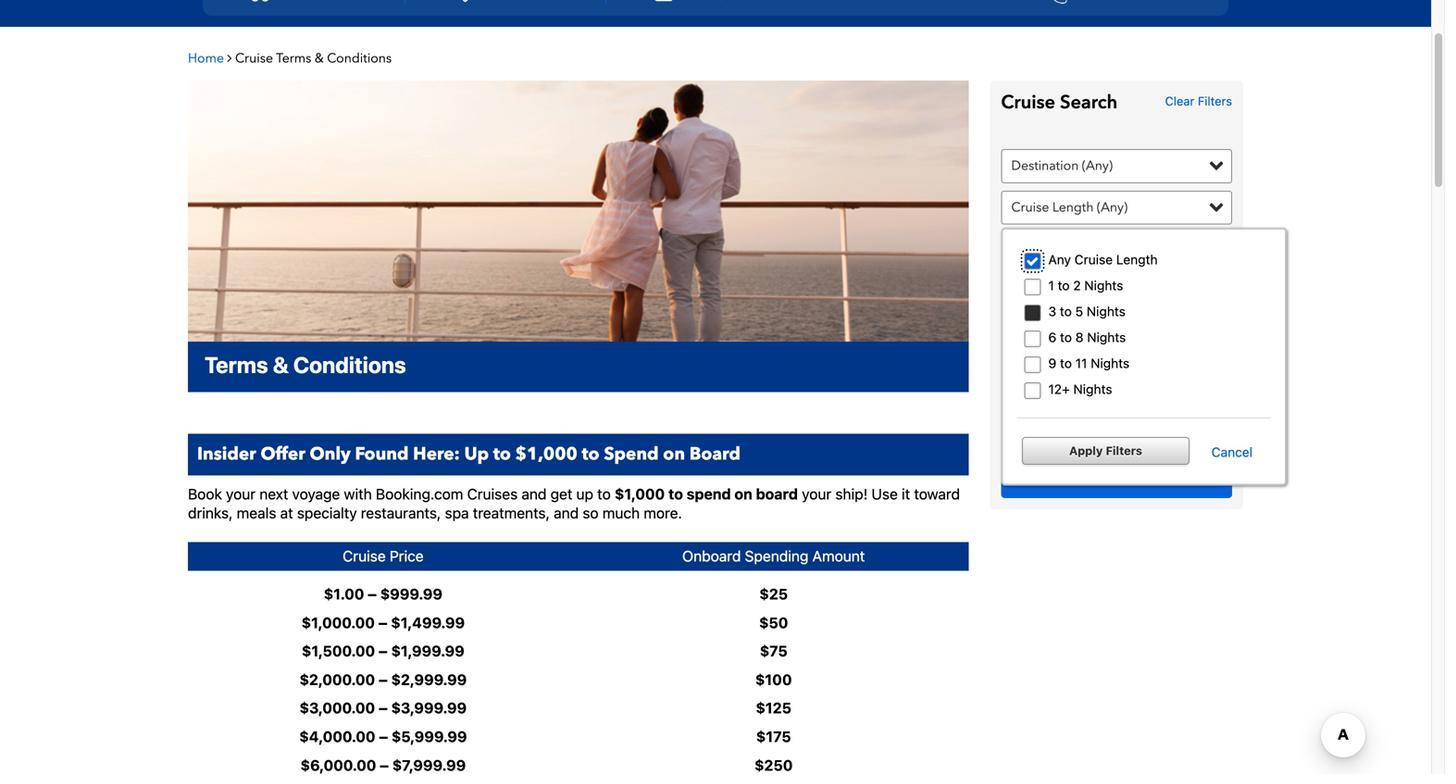 Task type: describe. For each thing, give the bounding box(es) containing it.
voyage
[[292, 485, 340, 503]]

cruise for cruise price
[[343, 547, 386, 565]]

9 to 11 nights
[[1048, 356, 1130, 371]]

( for port
[[1101, 364, 1105, 382]]

clear filters
[[1165, 94, 1232, 108]]

any up cruise length ( any )
[[1086, 157, 1109, 175]]

price
[[390, 547, 424, 565]]

$6,000.00
[[301, 756, 376, 774]]

$1.00
[[324, 585, 364, 603]]

– for $6,000.00
[[380, 756, 389, 774]]

5
[[1075, 304, 1083, 319]]

up
[[464, 442, 489, 466]]

any inside dialog
[[1048, 252, 1071, 267]]

destination ( any )
[[1011, 157, 1113, 175]]

with
[[344, 485, 372, 503]]

$5,999.99
[[392, 728, 467, 745]]

to up more.
[[669, 485, 683, 503]]

$1,000.00 – $1,499.99
[[302, 614, 465, 631]]

restaurants,
[[361, 504, 441, 522]]

) for cruise line ( any )
[[1108, 281, 1111, 299]]

12+ nights
[[1048, 382, 1112, 397]]

– for $3,000.00
[[379, 699, 388, 717]]

– for $1,000.00
[[378, 614, 387, 631]]

$125
[[756, 699, 792, 717]]

destination
[[1011, 157, 1079, 175]]

( for ship
[[1082, 323, 1086, 340]]

3 to 5 nights
[[1048, 304, 1126, 319]]

port
[[1075, 364, 1098, 382]]

clear filters link
[[1165, 92, 1232, 111]]

board
[[690, 442, 741, 466]]

cruise ship ( any )
[[1011, 323, 1113, 340]]

– for $1,500.00
[[379, 642, 388, 660]]

cruise for cruise line ( any )
[[1011, 281, 1049, 299]]

apply
[[1069, 444, 1103, 457]]

$2,000.00 – $2,999.99
[[300, 671, 467, 688]]

cruise for cruise ship ( any )
[[1011, 323, 1049, 340]]

$100
[[755, 671, 792, 688]]

cruise for cruise search
[[1001, 90, 1055, 115]]

filters for clear filters
[[1198, 94, 1232, 108]]

spend
[[604, 442, 659, 466]]

cruises
[[467, 485, 518, 503]]

cancel button
[[1193, 444, 1271, 460]]

$3,000.00
[[300, 699, 375, 717]]

cruise for cruise terms & conditions
[[235, 50, 273, 67]]

1 horizontal spatial on
[[735, 485, 753, 503]]

to right the up
[[493, 442, 511, 466]]

filters for apply filters
[[1106, 444, 1143, 457]]

next
[[259, 485, 288, 503]]

search link
[[1001, 446, 1232, 498]]

apply filters
[[1069, 444, 1143, 457]]

your ship! use it toward drinks, meals at specialty restaurants, spa treatments, and so much more.
[[188, 485, 960, 522]]

drinks,
[[188, 504, 233, 522]]

so
[[583, 504, 599, 522]]

none search field containing cruise search
[[990, 81, 1243, 509]]

8
[[1076, 330, 1084, 345]]

) for departure port ( any )
[[1128, 364, 1132, 382]]

$1,499.99
[[391, 614, 465, 631]]

1 your from the left
[[226, 485, 256, 503]]

spend
[[687, 485, 731, 503]]

here:
[[413, 442, 460, 466]]

departure for departure date
[[1011, 240, 1072, 258]]

cruise terms & conditions
[[235, 50, 392, 67]]

( right destination on the top of page
[[1082, 157, 1086, 175]]

$2,999.99
[[391, 671, 467, 688]]

spa
[[445, 504, 469, 522]]

onboard
[[682, 547, 741, 565]]

offer
[[261, 442, 305, 466]]

$25
[[760, 585, 788, 603]]

0 vertical spatial and
[[522, 485, 547, 503]]

insider
[[197, 442, 256, 466]]

) for departure date ( any )
[[1133, 240, 1137, 258]]

– for $2,000.00
[[379, 671, 388, 688]]

cruise length ( any )
[[1011, 198, 1128, 216]]

6 to 8 nights
[[1048, 330, 1126, 345]]

1 vertical spatial $1,000
[[615, 485, 665, 503]]

nights for 3 to 5 nights
[[1087, 304, 1126, 319]]

booking.com
[[376, 485, 463, 503]]

departure for departure port
[[1011, 364, 1072, 382]]

departure date ( any )
[[1011, 240, 1137, 258]]

get
[[551, 485, 573, 503]]

to left 5
[[1060, 304, 1072, 319]]

$50
[[759, 614, 788, 631]]

( for date
[[1106, 240, 1110, 258]]

0 horizontal spatial $1,000
[[515, 442, 578, 466]]

$1,000.00
[[302, 614, 375, 631]]

1
[[1048, 278, 1054, 293]]

specialty
[[297, 504, 357, 522]]

1 to 2 nights
[[1048, 278, 1123, 293]]

found
[[355, 442, 409, 466]]

12+
[[1048, 382, 1070, 397]]

to right 1
[[1058, 278, 1070, 293]]

length inside 'search field'
[[1053, 198, 1094, 216]]

$1,500.00
[[302, 642, 375, 660]]

much
[[603, 504, 640, 522]]

$4,000.00 – $5,999.99
[[299, 728, 467, 745]]

any for ship
[[1086, 323, 1109, 340]]

home link
[[188, 50, 227, 67]]

( for length
[[1097, 198, 1101, 216]]



Task type: vqa. For each thing, say whether or not it's contained in the screenshot.
Vary
no



Task type: locate. For each thing, give the bounding box(es) containing it.
0 vertical spatial departure
[[1011, 240, 1072, 258]]

–
[[368, 585, 377, 603], [378, 614, 387, 631], [379, 642, 388, 660], [379, 671, 388, 688], [379, 699, 388, 717], [379, 728, 388, 745], [380, 756, 389, 774]]

departure
[[1011, 240, 1072, 258], [1011, 364, 1072, 382]]

$1.00 – $999.99
[[324, 585, 443, 603]]

) right date
[[1133, 240, 1137, 258]]

1 vertical spatial length
[[1117, 252, 1158, 267]]

$1,000 up 'much'
[[615, 485, 665, 503]]

1 horizontal spatial and
[[554, 504, 579, 522]]

cruise up $1.00 – $999.99
[[343, 547, 386, 565]]

filters
[[1198, 94, 1232, 108], [1106, 444, 1143, 457]]

1 horizontal spatial &
[[315, 50, 324, 67]]

cruise up 1 to 2 nights
[[1075, 252, 1113, 267]]

any right date
[[1110, 240, 1133, 258]]

– down $3,000.00 – $3,999.99
[[379, 728, 388, 745]]

on left board
[[735, 485, 753, 503]]

search
[[1060, 90, 1118, 115], [1093, 463, 1141, 480]]

0 vertical spatial length
[[1053, 198, 1094, 216]]

nights down 9 to 11 nights
[[1074, 382, 1112, 397]]

) right port
[[1128, 364, 1132, 382]]

0 horizontal spatial length
[[1053, 198, 1094, 216]]

0 vertical spatial conditions
[[327, 50, 392, 67]]

– down $4,000.00 – $5,999.99
[[380, 756, 389, 774]]

$75
[[760, 642, 788, 660]]

amount
[[813, 547, 865, 565]]

departure down 6
[[1011, 364, 1072, 382]]

and
[[522, 485, 547, 503], [554, 504, 579, 522]]

1 vertical spatial filters
[[1106, 444, 1143, 457]]

filters right apply
[[1106, 444, 1143, 457]]

$3,999.99
[[391, 699, 467, 717]]

1 horizontal spatial length
[[1117, 252, 1158, 267]]

cancel
[[1212, 444, 1253, 460]]

nights for 9 to 11 nights
[[1091, 356, 1130, 371]]

any for date
[[1110, 240, 1133, 258]]

to right up
[[597, 485, 611, 503]]

– up $3,000.00 – $3,999.99
[[379, 671, 388, 688]]

) down 3 to 5 nights
[[1109, 323, 1113, 340]]

( up date
[[1097, 198, 1101, 216]]

nights for 6 to 8 nights
[[1087, 330, 1126, 345]]

your left ship!
[[802, 485, 832, 503]]

3
[[1048, 304, 1056, 319]]

nights right 8
[[1087, 330, 1126, 345]]

home
[[188, 50, 224, 67]]

filters inside dialog
[[1106, 444, 1143, 457]]

insider offer only found here: up to $1,000 to spend on board
[[197, 442, 741, 466]]

– up '$2,000.00 – $2,999.99'
[[379, 642, 388, 660]]

on
[[663, 442, 685, 466], [735, 485, 753, 503]]

( right port
[[1101, 364, 1105, 382]]

on left board on the bottom
[[663, 442, 685, 466]]

more.
[[644, 504, 682, 522]]

) for cruise length ( any )
[[1124, 198, 1128, 216]]

1 horizontal spatial your
[[802, 485, 832, 503]]

only
[[310, 442, 351, 466]]

board
[[756, 485, 798, 503]]

( right line
[[1081, 281, 1085, 299]]

up
[[576, 485, 594, 503]]

1 horizontal spatial filters
[[1198, 94, 1232, 108]]

nights
[[1085, 278, 1123, 293], [1087, 304, 1126, 319], [1087, 330, 1126, 345], [1091, 356, 1130, 371], [1074, 382, 1112, 397]]

and inside your ship! use it toward drinks, meals at specialty restaurants, spa treatments, and so much more.
[[554, 504, 579, 522]]

your inside your ship! use it toward drinks, meals at specialty restaurants, spa treatments, and so much more.
[[802, 485, 832, 503]]

cruise price
[[343, 547, 424, 565]]

0 horizontal spatial filters
[[1106, 444, 1143, 457]]

nights right 5
[[1087, 304, 1126, 319]]

$1,500.00 – $1,999.99
[[302, 642, 465, 660]]

and down get
[[554, 504, 579, 522]]

cruise search
[[1001, 90, 1118, 115]]

$7,999.99
[[392, 756, 466, 774]]

date
[[1075, 240, 1103, 258]]

( right date
[[1106, 240, 1110, 258]]

– right the $1.00
[[368, 585, 377, 603]]

treatments,
[[473, 504, 550, 522]]

0 vertical spatial $1,000
[[515, 442, 578, 466]]

– for $1.00
[[368, 585, 377, 603]]

& up offer
[[273, 352, 289, 378]]

any right 2
[[1085, 281, 1108, 299]]

2 departure from the top
[[1011, 364, 1072, 382]]

1 horizontal spatial $1,000
[[615, 485, 665, 503]]

0 horizontal spatial your
[[226, 485, 256, 503]]

departure up 1
[[1011, 240, 1072, 258]]

2
[[1073, 278, 1081, 293]]

to up up
[[582, 442, 600, 466]]

0 vertical spatial terms
[[276, 50, 311, 67]]

nights for 1 to 2 nights
[[1085, 278, 1123, 293]]

0 vertical spatial on
[[663, 442, 685, 466]]

( for line
[[1081, 281, 1085, 299]]

(
[[1082, 157, 1086, 175], [1097, 198, 1101, 216], [1106, 240, 1110, 258], [1081, 281, 1085, 299], [1082, 323, 1086, 340], [1101, 364, 1105, 382]]

6
[[1048, 330, 1057, 345]]

– for $4,000.00
[[379, 728, 388, 745]]

0 horizontal spatial terms
[[205, 352, 268, 378]]

nights down any cruise length
[[1085, 278, 1123, 293]]

any right port
[[1105, 364, 1128, 382]]

0 vertical spatial search
[[1060, 90, 1118, 115]]

cruise for cruise length ( any )
[[1011, 198, 1049, 216]]

None search field
[[990, 81, 1243, 509]]

any up 1
[[1048, 252, 1071, 267]]

terms right angle right 'icon'
[[276, 50, 311, 67]]

1 horizontal spatial terms
[[276, 50, 311, 67]]

spending
[[745, 547, 809, 565]]

it
[[902, 485, 910, 503]]

cruise
[[235, 50, 273, 67], [1001, 90, 1055, 115], [1011, 198, 1049, 216], [1075, 252, 1113, 267], [1011, 281, 1049, 299], [1011, 323, 1049, 340], [343, 547, 386, 565]]

cruise up 3
[[1011, 281, 1049, 299]]

1 departure from the top
[[1011, 240, 1072, 258]]

1 vertical spatial conditions
[[293, 352, 406, 378]]

to right 6
[[1060, 330, 1072, 345]]

$250
[[755, 756, 793, 774]]

1 vertical spatial &
[[273, 352, 289, 378]]

book
[[188, 485, 222, 503]]

and left get
[[522, 485, 547, 503]]

$2,000.00
[[300, 671, 375, 688]]

ship
[[1053, 323, 1079, 340]]

your up meals
[[226, 485, 256, 503]]

search down apply filters
[[1093, 463, 1141, 480]]

to right 9
[[1060, 356, 1072, 371]]

clear
[[1165, 94, 1195, 108]]

&
[[315, 50, 324, 67], [273, 352, 289, 378]]

terms & conditions
[[205, 352, 406, 378]]

$999.99
[[380, 585, 443, 603]]

departure port ( any )
[[1011, 364, 1132, 382]]

length up departure date ( any ) in the right of the page
[[1053, 198, 1094, 216]]

any for line
[[1085, 281, 1108, 299]]

– down '$2,000.00 – $2,999.99'
[[379, 699, 388, 717]]

length inside dialog
[[1117, 252, 1158, 267]]

filters right clear
[[1198, 94, 1232, 108]]

$4,000.00
[[299, 728, 375, 745]]

length
[[1053, 198, 1094, 216], [1117, 252, 1158, 267]]

ship!
[[835, 485, 868, 503]]

( right ship
[[1082, 323, 1086, 340]]

) for cruise ship ( any )
[[1109, 323, 1113, 340]]

0 vertical spatial &
[[315, 50, 324, 67]]

any right 8
[[1086, 323, 1109, 340]]

any cruise length
[[1048, 252, 1158, 267]]

$1,999.99
[[391, 642, 465, 660]]

1 vertical spatial and
[[554, 504, 579, 522]]

search up destination ( any ) at the top right of the page
[[1060, 90, 1118, 115]]

line
[[1053, 281, 1077, 299]]

cruise up destination on the top of page
[[1001, 90, 1055, 115]]

cruise down 3
[[1011, 323, 1049, 340]]

any for port
[[1105, 364, 1128, 382]]

terms & conditions image
[[188, 81, 969, 342]]

use
[[872, 485, 898, 503]]

meals
[[237, 504, 276, 522]]

any for length
[[1101, 198, 1124, 216]]

1 vertical spatial search
[[1093, 463, 1141, 480]]

0 vertical spatial filters
[[1198, 94, 1232, 108]]

1 vertical spatial departure
[[1011, 364, 1072, 382]]

1 vertical spatial terms
[[205, 352, 268, 378]]

angle right image
[[227, 51, 232, 64]]

& right angle right 'icon'
[[315, 50, 324, 67]]

) up any cruise length
[[1124, 198, 1128, 216]]

filters inside 'search field'
[[1198, 94, 1232, 108]]

$1,000 up get
[[515, 442, 578, 466]]

cruise right angle right 'icon'
[[235, 50, 273, 67]]

conditions
[[327, 50, 392, 67], [293, 352, 406, 378]]

) up 3 to 5 nights
[[1108, 281, 1111, 299]]

book your next voyage with booking.com cruises and get up to $1,000 to spend on board
[[188, 485, 798, 503]]

0 horizontal spatial on
[[663, 442, 685, 466]]

$3,000.00 – $3,999.99
[[300, 699, 467, 717]]

any up date
[[1101, 198, 1124, 216]]

9
[[1048, 356, 1057, 371]]

2 your from the left
[[802, 485, 832, 503]]

0 horizontal spatial and
[[522, 485, 547, 503]]

travel menu navigation
[[203, 0, 1229, 16]]

at
[[280, 504, 293, 522]]

– down $1.00 – $999.99
[[378, 614, 387, 631]]

$175
[[756, 728, 791, 745]]

dialog
[[1001, 228, 1287, 486]]

) up cruise length ( any )
[[1109, 157, 1113, 175]]

1 vertical spatial on
[[735, 485, 753, 503]]

apply filters link
[[1022, 437, 1190, 465]]

length right date
[[1117, 252, 1158, 267]]

nights right 11
[[1091, 356, 1130, 371]]

dialog containing any cruise length
[[1001, 228, 1287, 486]]

terms
[[276, 50, 311, 67], [205, 352, 268, 378]]

terms up insider at the left bottom
[[205, 352, 268, 378]]

toward
[[914, 485, 960, 503]]

cruise down destination on the top of page
[[1011, 198, 1049, 216]]

0 horizontal spatial &
[[273, 352, 289, 378]]

your
[[226, 485, 256, 503], [802, 485, 832, 503]]

onboard spending amount
[[682, 547, 865, 565]]

any
[[1086, 157, 1109, 175], [1101, 198, 1124, 216], [1110, 240, 1133, 258], [1048, 252, 1071, 267], [1085, 281, 1108, 299], [1086, 323, 1109, 340], [1105, 364, 1128, 382]]

$6,000.00 – $7,999.99
[[301, 756, 466, 774]]



